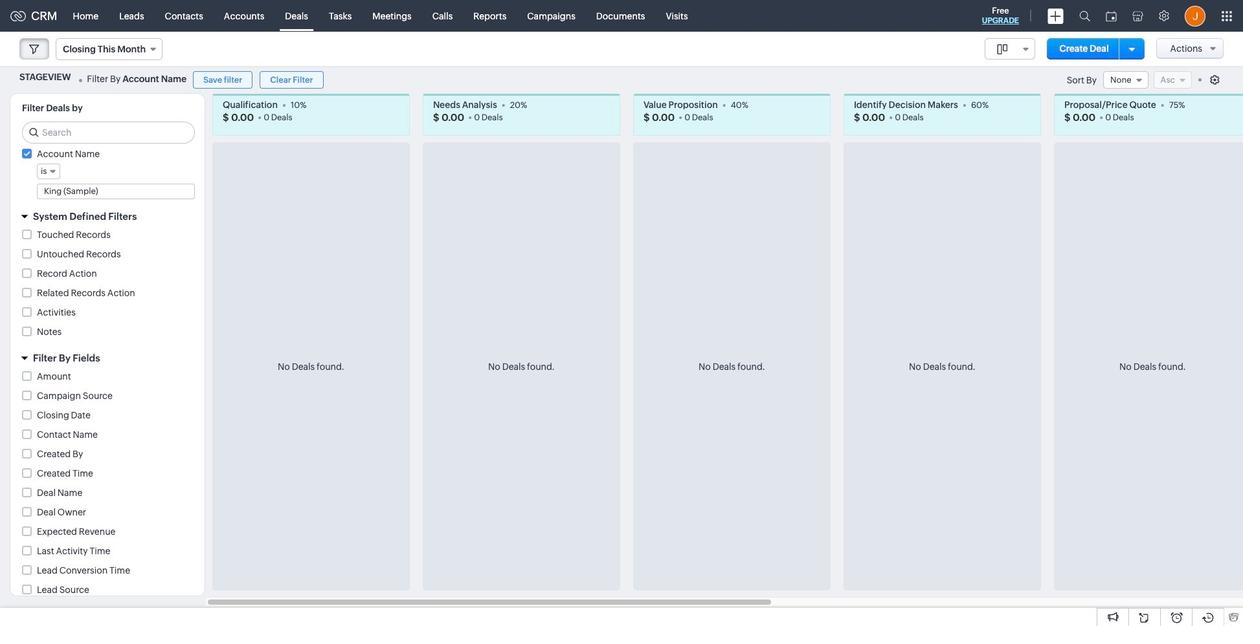 Task type: describe. For each thing, give the bounding box(es) containing it.
none field 'size'
[[985, 38, 1035, 60]]

Type here text field
[[38, 185, 194, 199]]

Search text field
[[23, 122, 194, 143]]

create menu element
[[1040, 0, 1071, 31]]

search image
[[1079, 10, 1090, 21]]

search element
[[1071, 0, 1098, 32]]

size image
[[997, 43, 1007, 55]]

create menu image
[[1048, 8, 1064, 24]]



Task type: locate. For each thing, give the bounding box(es) containing it.
calendar image
[[1106, 11, 1117, 21]]

None field
[[56, 38, 163, 60], [985, 38, 1035, 60], [1103, 71, 1148, 89], [37, 164, 60, 179], [56, 38, 163, 60], [1103, 71, 1148, 89], [37, 164, 60, 179]]

logo image
[[10, 11, 26, 21]]

profile element
[[1177, 0, 1213, 31]]

profile image
[[1185, 6, 1205, 26]]



Task type: vqa. For each thing, say whether or not it's contained in the screenshot.
Search image
yes



